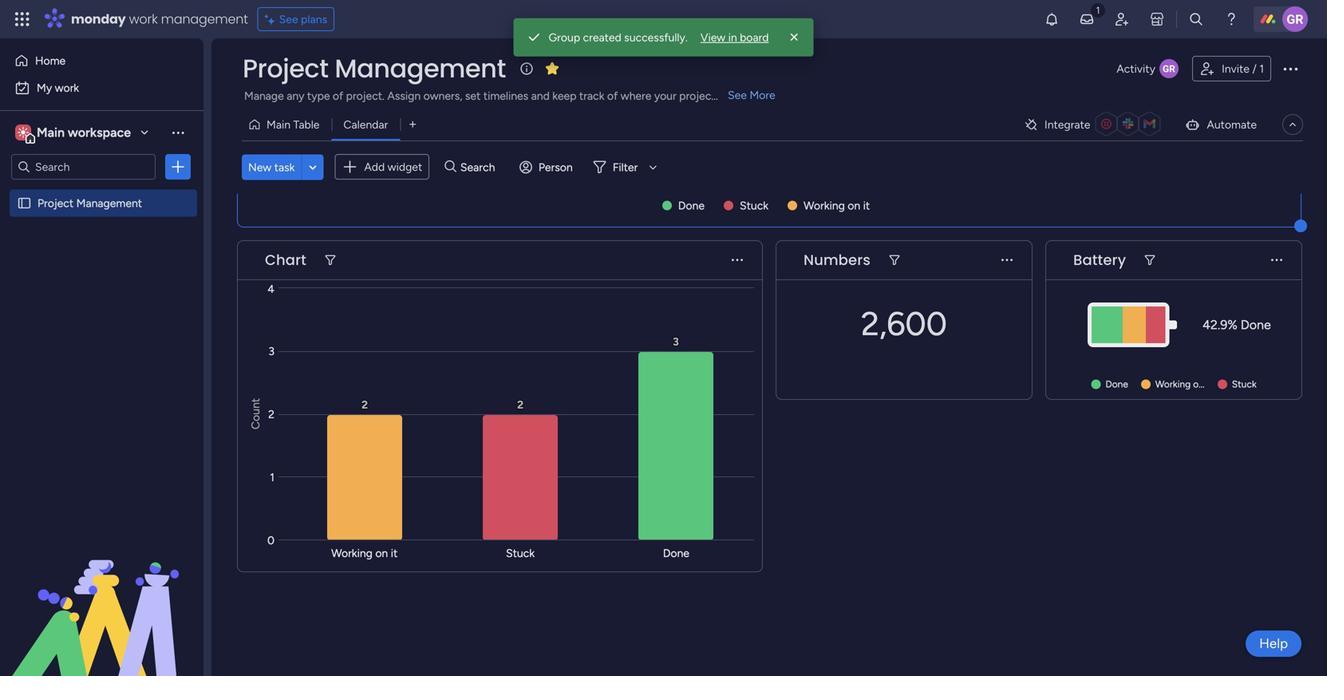 Task type: vqa. For each thing, say whether or not it's contained in the screenshot.
out to the bottom
no



Task type: describe. For each thing, give the bounding box(es) containing it.
created
[[583, 29, 622, 43]]

my work link
[[10, 75, 194, 101]]

see plans button
[[258, 7, 335, 31]]

0 horizontal spatial stuck
[[740, 199, 769, 212]]

Numbers field
[[800, 250, 875, 271]]

integrate button
[[1018, 108, 1172, 141]]

v2 search image
[[445, 158, 457, 176]]

workspace
[[68, 125, 131, 140]]

see for see plans
[[279, 12, 298, 26]]

show board description image
[[517, 61, 536, 77]]

calendar button
[[332, 112, 400, 137]]

add
[[364, 160, 385, 174]]

management inside project management list box
[[76, 196, 142, 210]]

lottie animation image
[[0, 515, 204, 676]]

see more link
[[727, 87, 777, 103]]

task
[[274, 160, 295, 174]]

2,600
[[862, 304, 948, 344]]

Battery field
[[1070, 250, 1131, 271]]

and
[[531, 89, 550, 103]]

view in board
[[701, 29, 769, 43]]

1 vertical spatial stuck
[[1233, 378, 1257, 390]]

project.
[[346, 89, 385, 103]]

assign
[[388, 89, 421, 103]]

numbers
[[804, 250, 871, 270]]

Chart field
[[261, 250, 311, 271]]

owners,
[[424, 89, 463, 103]]

invite
[[1222, 62, 1250, 75]]

keep
[[553, 89, 577, 103]]

help image
[[1224, 11, 1240, 27]]

manage any type of project. assign owners, set timelines and keep track of where your project stands.
[[244, 89, 754, 103]]

angle down image
[[309, 161, 317, 173]]

main for main workspace
[[37, 125, 65, 140]]

see plans
[[279, 12, 327, 26]]

1 horizontal spatial management
[[335, 51, 506, 86]]

more dots image for battery
[[1272, 254, 1283, 266]]

done for stuck
[[678, 199, 705, 212]]

42.9% done
[[1203, 317, 1272, 332]]

1
[[1260, 62, 1265, 75]]

0 horizontal spatial on
[[848, 199, 861, 212]]

42.9%
[[1203, 317, 1238, 332]]

person
[[539, 160, 573, 174]]

main table
[[267, 118, 320, 131]]

automate button
[[1179, 112, 1264, 137]]

done for working on it
[[1106, 378, 1129, 390]]

0 vertical spatial project management
[[243, 51, 506, 86]]

public board image
[[17, 196, 32, 211]]

your
[[655, 89, 677, 103]]

filter
[[613, 160, 638, 174]]

table
[[293, 118, 320, 131]]

manage
[[244, 89, 284, 103]]

group created successfully.
[[549, 29, 688, 43]]

chart
[[265, 250, 307, 270]]

project management inside list box
[[38, 196, 142, 210]]

project
[[680, 89, 716, 103]]

add widget button
[[335, 154, 430, 180]]

0 vertical spatial project
[[243, 51, 329, 86]]

group
[[549, 29, 581, 43]]

more dots image for chart
[[732, 254, 743, 266]]

widget
[[388, 160, 423, 174]]

monday work management
[[71, 10, 248, 28]]

stands.
[[719, 89, 754, 103]]

invite members image
[[1115, 11, 1131, 27]]

work for my
[[55, 81, 79, 95]]



Task type: locate. For each thing, give the bounding box(es) containing it.
0 horizontal spatial project management
[[38, 196, 142, 210]]

view
[[701, 29, 726, 43]]

1 vertical spatial see
[[728, 88, 747, 102]]

0 vertical spatial stuck
[[740, 199, 769, 212]]

where
[[621, 89, 652, 103]]

0 vertical spatial work
[[129, 10, 158, 28]]

add widget
[[364, 160, 423, 174]]

project management up project.
[[243, 51, 506, 86]]

management
[[161, 10, 248, 28]]

successfully.
[[624, 29, 688, 43]]

working on it down 42.9%
[[1156, 378, 1213, 390]]

in
[[729, 29, 737, 43]]

Search in workspace field
[[34, 158, 133, 176]]

alert containing group created successfully.
[[514, 17, 814, 55]]

1 horizontal spatial stuck
[[1233, 378, 1257, 390]]

working on it up numbers at top
[[804, 199, 870, 212]]

filter button
[[587, 154, 663, 180]]

1 horizontal spatial on
[[1194, 378, 1205, 390]]

1 horizontal spatial done
[[1106, 378, 1129, 390]]

invite / 1 button
[[1193, 56, 1272, 81]]

new
[[248, 160, 272, 174]]

timelines
[[484, 89, 529, 103]]

work right monday
[[129, 10, 158, 28]]

options image
[[170, 159, 186, 175]]

0 horizontal spatial working
[[804, 199, 845, 212]]

2 horizontal spatial done
[[1241, 317, 1272, 332]]

of right track
[[607, 89, 618, 103]]

1 vertical spatial work
[[55, 81, 79, 95]]

help
[[1260, 636, 1289, 652]]

project
[[243, 51, 329, 86], [38, 196, 74, 210]]

1 horizontal spatial of
[[607, 89, 618, 103]]

1 vertical spatial working
[[1156, 378, 1191, 390]]

done
[[678, 199, 705, 212], [1241, 317, 1272, 332], [1106, 378, 1129, 390]]

project management
[[243, 51, 506, 86], [38, 196, 142, 210]]

workspace selection element
[[15, 123, 133, 144]]

0 horizontal spatial see
[[279, 12, 298, 26]]

collapse board header image
[[1287, 118, 1300, 131]]

activity
[[1117, 62, 1156, 75]]

see for see more
[[728, 88, 747, 102]]

any
[[287, 89, 305, 103]]

0 horizontal spatial done
[[678, 199, 705, 212]]

home option
[[10, 48, 194, 73]]

battery
[[1074, 250, 1127, 270]]

1 horizontal spatial project
[[243, 51, 329, 86]]

on
[[848, 199, 861, 212], [1194, 378, 1205, 390]]

stuck
[[740, 199, 769, 212], [1233, 378, 1257, 390]]

home link
[[10, 48, 194, 73]]

work right the 'my'
[[55, 81, 79, 95]]

1 image
[[1091, 1, 1106, 19]]

integrate
[[1045, 118, 1091, 131]]

management down search in workspace field
[[76, 196, 142, 210]]

1 horizontal spatial working on it
[[1156, 378, 1213, 390]]

more
[[750, 88, 776, 102]]

/
[[1253, 62, 1257, 75]]

1 horizontal spatial working
[[1156, 378, 1191, 390]]

see inside button
[[279, 12, 298, 26]]

more dots image
[[732, 254, 743, 266], [1272, 254, 1283, 266]]

0 vertical spatial it
[[864, 199, 870, 212]]

alert
[[514, 17, 814, 55]]

main table button
[[242, 112, 332, 137]]

0 horizontal spatial management
[[76, 196, 142, 210]]

type
[[307, 89, 330, 103]]

0 horizontal spatial working on it
[[804, 199, 870, 212]]

0 vertical spatial done
[[678, 199, 705, 212]]

see left plans
[[279, 12, 298, 26]]

main down the 'my'
[[37, 125, 65, 140]]

calendar
[[344, 118, 388, 131]]

1 more dots image from the left
[[732, 254, 743, 266]]

plans
[[301, 12, 327, 26]]

update feed image
[[1079, 11, 1095, 27]]

arrow down image
[[644, 157, 663, 177]]

project right public board image in the left of the page
[[38, 196, 74, 210]]

project inside list box
[[38, 196, 74, 210]]

of
[[333, 89, 343, 103], [607, 89, 618, 103]]

1 horizontal spatial main
[[267, 118, 291, 131]]

2 more dots image from the left
[[1272, 254, 1283, 266]]

activity button
[[1111, 56, 1186, 81]]

option
[[0, 189, 204, 192]]

home
[[35, 54, 66, 67]]

management
[[335, 51, 506, 86], [76, 196, 142, 210]]

0 vertical spatial management
[[335, 51, 506, 86]]

my work
[[37, 81, 79, 95]]

1 vertical spatial on
[[1194, 378, 1205, 390]]

on down 42.9%
[[1194, 378, 1205, 390]]

working on it
[[804, 199, 870, 212], [1156, 378, 1213, 390]]

main left table
[[267, 118, 291, 131]]

board
[[740, 29, 769, 43]]

1 vertical spatial project
[[38, 196, 74, 210]]

add view image
[[410, 119, 416, 130]]

set
[[465, 89, 481, 103]]

view in board link
[[701, 28, 769, 44]]

2 vertical spatial done
[[1106, 378, 1129, 390]]

remove from favorites image
[[544, 60, 560, 76]]

my
[[37, 81, 52, 95]]

1 vertical spatial done
[[1241, 317, 1272, 332]]

track
[[580, 89, 605, 103]]

1 horizontal spatial it
[[1207, 378, 1213, 390]]

monday marketplace image
[[1150, 11, 1166, 27]]

select product image
[[14, 11, 30, 27]]

see left more
[[728, 88, 747, 102]]

it down 42.9%
[[1207, 378, 1213, 390]]

lottie animation element
[[0, 515, 204, 676]]

1 horizontal spatial see
[[728, 88, 747, 102]]

0 horizontal spatial more dots image
[[732, 254, 743, 266]]

1 workspace image from the left
[[15, 124, 31, 141]]

working
[[804, 199, 845, 212], [1156, 378, 1191, 390]]

options image
[[1281, 59, 1301, 78]]

1 vertical spatial working on it
[[1156, 378, 1213, 390]]

1 vertical spatial project management
[[38, 196, 142, 210]]

search everything image
[[1189, 11, 1205, 27]]

Search field
[[457, 156, 505, 178]]

management up assign
[[335, 51, 506, 86]]

new task
[[248, 160, 295, 174]]

invite / 1
[[1222, 62, 1265, 75]]

new task button
[[242, 154, 301, 180]]

on up numbers at top
[[848, 199, 861, 212]]

1 vertical spatial it
[[1207, 378, 1213, 390]]

main for main table
[[267, 118, 291, 131]]

main
[[267, 118, 291, 131], [37, 125, 65, 140]]

more dots image
[[1002, 254, 1013, 266]]

0 vertical spatial on
[[848, 199, 861, 212]]

person button
[[513, 154, 583, 180]]

it up numbers at top
[[864, 199, 870, 212]]

0 horizontal spatial it
[[864, 199, 870, 212]]

2 workspace image from the left
[[18, 124, 29, 141]]

project management list box
[[0, 186, 204, 432]]

close image
[[787, 28, 803, 44]]

0 vertical spatial working on it
[[804, 199, 870, 212]]

main workspace
[[37, 125, 131, 140]]

it
[[864, 199, 870, 212], [1207, 378, 1213, 390]]

work
[[129, 10, 158, 28], [55, 81, 79, 95]]

main inside workspace selection element
[[37, 125, 65, 140]]

0 horizontal spatial main
[[37, 125, 65, 140]]

Project Management field
[[239, 51, 510, 86]]

project up any
[[243, 51, 329, 86]]

project management down search in workspace field
[[38, 196, 142, 210]]

0 vertical spatial see
[[279, 12, 298, 26]]

monday
[[71, 10, 126, 28]]

my work option
[[10, 75, 194, 101]]

main workspace button
[[11, 119, 156, 146]]

notifications image
[[1044, 11, 1060, 27]]

1 of from the left
[[333, 89, 343, 103]]

0 horizontal spatial project
[[38, 196, 74, 210]]

work for monday
[[129, 10, 158, 28]]

1 vertical spatial management
[[76, 196, 142, 210]]

of right type
[[333, 89, 343, 103]]

greg robinson image
[[1283, 6, 1309, 32]]

0 horizontal spatial of
[[333, 89, 343, 103]]

1 horizontal spatial more dots image
[[1272, 254, 1283, 266]]

1 horizontal spatial work
[[129, 10, 158, 28]]

workspace image
[[15, 124, 31, 141], [18, 124, 29, 141]]

automate
[[1207, 118, 1257, 131]]

work inside option
[[55, 81, 79, 95]]

see more
[[728, 88, 776, 102]]

workspace options image
[[170, 124, 186, 140]]

1 horizontal spatial project management
[[243, 51, 506, 86]]

help button
[[1246, 631, 1302, 657]]

see
[[279, 12, 298, 26], [728, 88, 747, 102]]

2 of from the left
[[607, 89, 618, 103]]

0 vertical spatial working
[[804, 199, 845, 212]]

0 horizontal spatial work
[[55, 81, 79, 95]]



